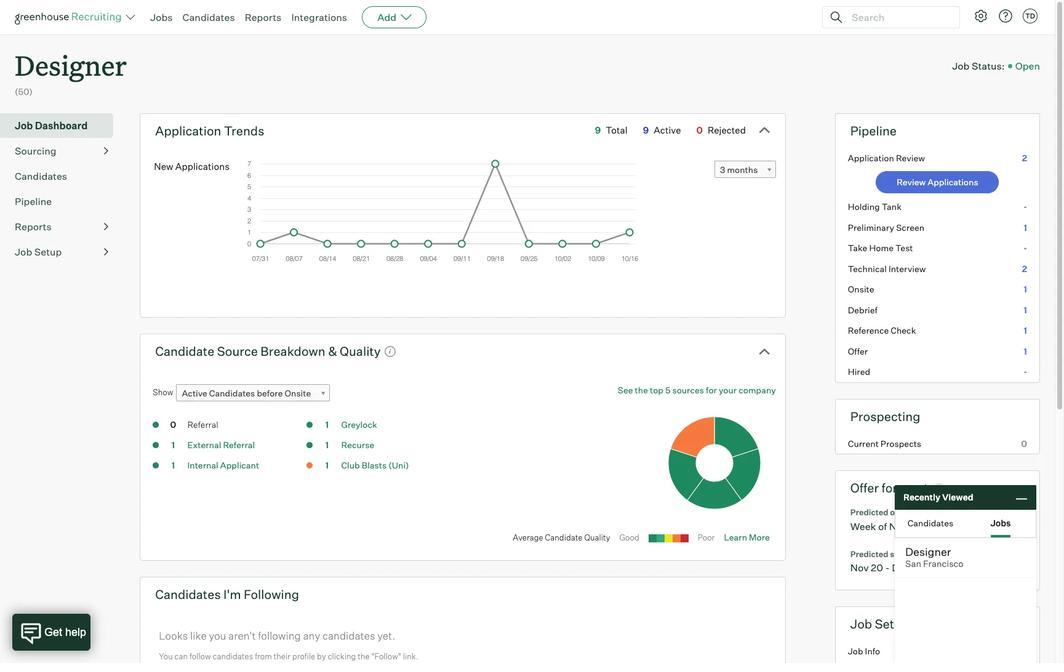 Task type: describe. For each thing, give the bounding box(es) containing it.
offer for offer
[[848, 346, 868, 356]]

active candidates before onsite link
[[176, 384, 330, 402]]

candidate source breakdown & quality
[[155, 343, 381, 359]]

can
[[175, 652, 188, 661]]

0 horizontal spatial quality
[[340, 343, 381, 359]]

3 - link from the top
[[836, 362, 1040, 382]]

designer (50)
[[15, 47, 127, 97]]

0 horizontal spatial candidate
[[155, 343, 215, 359]]

their
[[274, 652, 291, 661]]

3 months
[[720, 165, 758, 175]]

info
[[865, 646, 881, 656]]

0 horizontal spatial active
[[182, 388, 207, 398]]

debrief
[[848, 305, 878, 315]]

2 - link from the top
[[836, 238, 1040, 258]]

for
[[706, 385, 717, 395]]

candidate source data is not real-time. data may take up to two days to reflect accurately. image
[[384, 346, 396, 358]]

candidates right jobs link
[[183, 11, 235, 23]]

trends
[[224, 123, 264, 138]]

6,
[[910, 520, 919, 532]]

- for 2nd - link from the bottom
[[1024, 243, 1028, 253]]

internal applicant link
[[187, 460, 259, 471]]

designer for designer san francisco
[[906, 545, 952, 558]]

0 vertical spatial active
[[654, 124, 681, 136]]

1 vertical spatial quality
[[585, 532, 610, 542]]

predicted for 20
[[851, 549, 889, 559]]

nov inside predicted offer acceptance date week of nov 6, 2023
[[890, 520, 908, 532]]

external referral link
[[187, 440, 255, 450]]

yet.
[[378, 629, 395, 642]]

profile
[[292, 652, 315, 661]]

by
[[317, 652, 326, 661]]

1 link for greylock
[[315, 419, 340, 433]]

- for 3rd - link from the bottom of the page
[[1024, 201, 1028, 212]]

1 vertical spatial onsite
[[285, 388, 311, 398]]

20
[[871, 562, 884, 574]]

greylock link
[[341, 419, 377, 430]]

average
[[513, 532, 543, 542]]

jobs link
[[150, 11, 173, 23]]

rejected
[[708, 124, 746, 136]]

0 vertical spatial the
[[635, 385, 648, 395]]

jobs inside tab list
[[991, 517, 1011, 528]]

td
[[1026, 12, 1036, 20]]

technical interview
[[848, 263, 926, 274]]

start
[[890, 549, 909, 559]]

following
[[258, 629, 301, 642]]

add
[[378, 11, 397, 23]]

looks like you aren't following any candidates yet.
[[159, 629, 395, 642]]

preliminary screen
[[848, 222, 925, 233]]

of
[[879, 520, 887, 532]]

review applications
[[897, 177, 979, 187]]

prospecting
[[851, 409, 921, 424]]

0 horizontal spatial candidates link
[[15, 169, 108, 183]]

sourcing
[[15, 144, 56, 157]]

predicted start date nov 20 - dec 18, 2023
[[851, 549, 951, 574]]

tab list containing candidates
[[896, 510, 1036, 538]]

- for 1st - link from the bottom
[[1024, 366, 1028, 377]]

integrations
[[291, 11, 347, 23]]

designer for designer (50)
[[15, 47, 127, 83]]

2 for technical interview
[[1022, 263, 1028, 274]]

job for job info link
[[848, 646, 864, 656]]

sources
[[673, 385, 704, 395]]

total
[[606, 124, 628, 136]]

recurse link
[[341, 440, 374, 450]]

see the top 5 sources for your company
[[618, 385, 776, 395]]

current prospects
[[848, 438, 922, 449]]

follow
[[190, 652, 211, 661]]

td button
[[1023, 9, 1038, 23]]

1 link for internal applicant
[[161, 459, 186, 474]]

9 total
[[595, 124, 628, 136]]

blasts
[[362, 460, 387, 471]]

new applications
[[154, 161, 230, 173]]

club blasts (uni) link
[[341, 460, 409, 471]]

application review
[[848, 153, 925, 163]]

club blasts (uni)
[[341, 460, 409, 471]]

applicant
[[220, 460, 259, 471]]

0 vertical spatial jobs
[[150, 11, 173, 23]]

1 vertical spatial 0
[[170, 419, 176, 430]]

average candidate quality
[[513, 532, 610, 542]]

dashboard
[[35, 119, 88, 132]]

show
[[153, 388, 173, 397]]

5
[[666, 385, 671, 395]]

poor
[[698, 532, 715, 542]]

technical
[[848, 263, 887, 274]]

like
[[190, 629, 207, 642]]

0 rejected
[[697, 124, 746, 136]]

0 vertical spatial onsite
[[848, 284, 875, 294]]

offer
[[890, 507, 909, 517]]

breakdown
[[261, 343, 326, 359]]

1 vertical spatial the
[[358, 652, 370, 661]]

you
[[159, 652, 173, 661]]

link.
[[403, 652, 418, 661]]

job setup link
[[15, 244, 108, 259]]

0 vertical spatial pipeline
[[851, 123, 897, 138]]

date inside predicted offer acceptance date week of nov 6, 2023
[[957, 507, 974, 517]]

external referral
[[187, 440, 255, 450]]

date inside predicted start date nov 20 - dec 18, 2023
[[911, 549, 928, 559]]

1 link for external referral
[[161, 439, 186, 453]]

learn more
[[724, 532, 770, 542]]

before
[[257, 388, 283, 398]]

candidates inside tab list
[[908, 517, 954, 528]]

job dashboard
[[15, 119, 88, 132]]

9 for 9 total
[[595, 124, 601, 136]]

1 vertical spatial pipeline
[[15, 195, 52, 207]]

0 horizontal spatial reports
[[15, 220, 52, 233]]

application for application trends
[[155, 123, 221, 138]]

good
[[620, 532, 640, 542]]

your
[[719, 385, 737, 395]]

clicking
[[328, 652, 356, 661]]

learn
[[724, 532, 748, 542]]

internal
[[187, 460, 218, 471]]

you
[[209, 629, 226, 642]]

1 vertical spatial candidate
[[545, 532, 583, 542]]

2 for application review
[[1022, 153, 1028, 163]]

1 link for club blasts (uni)
[[315, 459, 340, 474]]

configure image
[[974, 9, 989, 23]]

job for job setup link
[[15, 245, 32, 258]]



Task type: vqa. For each thing, say whether or not it's contained in the screenshot.


Task type: locate. For each thing, give the bounding box(es) containing it.
1 vertical spatial job setup
[[851, 616, 910, 632]]

1 horizontal spatial referral
[[223, 440, 255, 450]]

job setup down pipeline link on the left of page
[[15, 245, 62, 258]]

1 horizontal spatial applications
[[928, 177, 979, 187]]

0 horizontal spatial the
[[358, 652, 370, 661]]

2023 inside predicted start date nov 20 - dec 18, 2023
[[927, 562, 951, 574]]

reports link
[[245, 11, 282, 23], [15, 219, 108, 234]]

0 vertical spatial 2023
[[921, 520, 945, 532]]

status:
[[972, 59, 1005, 72]]

1 horizontal spatial candidates link
[[183, 11, 235, 23]]

1 horizontal spatial 9
[[643, 124, 649, 136]]

1 horizontal spatial onsite
[[848, 284, 875, 294]]

0 horizontal spatial reports link
[[15, 219, 108, 234]]

see the top 5 sources for your company link
[[618, 384, 776, 396]]

aren't
[[228, 629, 256, 642]]

reports link down pipeline link on the left of page
[[15, 219, 108, 234]]

2023
[[921, 520, 945, 532], [927, 562, 951, 574]]

0 vertical spatial 0
[[697, 124, 703, 136]]

reports left integrations
[[245, 11, 282, 23]]

- inside predicted start date nov 20 - dec 18, 2023
[[886, 562, 890, 574]]

reference
[[848, 325, 889, 336]]

forecast
[[882, 480, 929, 496]]

18,
[[913, 562, 925, 574]]

candidates up like
[[155, 587, 221, 602]]

check
[[891, 325, 916, 336]]

0 horizontal spatial applications
[[175, 161, 230, 173]]

0 vertical spatial date
[[957, 507, 974, 517]]

review down application review
[[897, 177, 926, 187]]

2023 inside predicted offer acceptance date week of nov 6, 2023
[[921, 520, 945, 532]]

0 vertical spatial candidate
[[155, 343, 215, 359]]

applications inside 'link'
[[928, 177, 979, 187]]

0 horizontal spatial nov
[[851, 562, 869, 574]]

nov
[[890, 520, 908, 532], [851, 562, 869, 574]]

predicted up 20 at right
[[851, 549, 889, 559]]

1 - link from the top
[[836, 197, 1040, 217]]

jobs
[[150, 11, 173, 23], [991, 517, 1011, 528]]

any
[[303, 629, 320, 642]]

1 vertical spatial candidates link
[[15, 169, 108, 183]]

1 link left internal
[[161, 459, 186, 474]]

0 vertical spatial nov
[[890, 520, 908, 532]]

designer inside designer san francisco
[[906, 545, 952, 558]]

candidates up clicking
[[323, 629, 375, 642]]

predicted for week
[[851, 507, 889, 517]]

(uni)
[[389, 460, 409, 471]]

offer down reference
[[848, 346, 868, 356]]

onsite up debrief
[[848, 284, 875, 294]]

0 horizontal spatial job setup
[[15, 245, 62, 258]]

candidates link right jobs link
[[183, 11, 235, 23]]

designer down greenhouse recruiting image
[[15, 47, 127, 83]]

0 horizontal spatial 9
[[595, 124, 601, 136]]

job setup inside job setup link
[[15, 245, 62, 258]]

source
[[217, 343, 258, 359]]

-
[[1024, 201, 1028, 212], [1024, 243, 1028, 253], [1024, 366, 1028, 377], [886, 562, 890, 574]]

offer up week
[[851, 480, 879, 496]]

predicted
[[851, 507, 889, 517], [851, 549, 889, 559]]

reports link left integrations
[[245, 11, 282, 23]]

1 vertical spatial designer
[[906, 545, 952, 558]]

the
[[635, 385, 648, 395], [358, 652, 370, 661]]

1 horizontal spatial candidates
[[323, 629, 375, 642]]

1 vertical spatial jobs
[[991, 517, 1011, 528]]

external
[[187, 440, 221, 450]]

1 horizontal spatial quality
[[585, 532, 610, 542]]

quality left 'good'
[[585, 532, 610, 542]]

candidate up show
[[155, 343, 215, 359]]

setup
[[34, 245, 62, 258], [875, 616, 910, 632]]

candidate source data is not real-time. data may take up to two days to reflect accurately. element
[[381, 340, 396, 362]]

1 2 from the top
[[1022, 153, 1028, 163]]

1 link left club
[[315, 459, 340, 474]]

0 horizontal spatial candidates
[[213, 652, 253, 661]]

nov left 20 at right
[[851, 562, 869, 574]]

0 vertical spatial job setup
[[15, 245, 62, 258]]

1 vertical spatial predicted
[[851, 549, 889, 559]]

offer forecast
[[851, 480, 929, 496]]

job status:
[[953, 59, 1005, 72]]

0 vertical spatial reports link
[[245, 11, 282, 23]]

1 vertical spatial 2023
[[927, 562, 951, 574]]

candidate
[[155, 343, 215, 359], [545, 532, 583, 542]]

designer link
[[15, 34, 127, 86]]

see
[[618, 385, 633, 395]]

1 horizontal spatial date
[[957, 507, 974, 517]]

0 vertical spatial quality
[[340, 343, 381, 359]]

job for job dashboard link
[[15, 119, 33, 132]]

tab list
[[896, 510, 1036, 538]]

1 link left "external"
[[161, 439, 186, 453]]

1 horizontal spatial job setup
[[851, 616, 910, 632]]

job inside job setup link
[[15, 245, 32, 258]]

the right clicking
[[358, 652, 370, 661]]

0 vertical spatial - link
[[836, 197, 1040, 217]]

candidates down the aren't
[[213, 652, 253, 661]]

active candidates before onsite
[[182, 388, 311, 398]]

company
[[739, 385, 776, 395]]

0
[[697, 124, 703, 136], [170, 419, 176, 430], [1022, 438, 1028, 449]]

0 vertical spatial candidates
[[323, 629, 375, 642]]

nov inside predicted start date nov 20 - dec 18, 2023
[[851, 562, 869, 574]]

top
[[650, 385, 664, 395]]

applications for review applications
[[928, 177, 979, 187]]

1 vertical spatial reports
[[15, 220, 52, 233]]

job dashboard link
[[15, 118, 108, 133]]

2 vertical spatial 0
[[1022, 438, 1028, 449]]

1 horizontal spatial designer
[[906, 545, 952, 558]]

sourcing link
[[15, 143, 108, 158]]

0 vertical spatial setup
[[34, 245, 62, 258]]

looks
[[159, 629, 188, 642]]

predicted offer acceptance date week of nov 6, 2023
[[851, 507, 974, 532]]

2023 right 18,
[[927, 562, 951, 574]]

1 horizontal spatial nov
[[890, 520, 908, 532]]

0 vertical spatial 2
[[1022, 153, 1028, 163]]

club
[[341, 460, 360, 471]]

candidates left before
[[209, 388, 255, 398]]

1 vertical spatial date
[[911, 549, 928, 559]]

0 vertical spatial referral
[[187, 419, 218, 430]]

preliminary
[[848, 222, 895, 233]]

9 for 9 active
[[643, 124, 649, 136]]

application trends
[[155, 123, 264, 138]]

job info
[[848, 646, 881, 656]]

1 horizontal spatial setup
[[875, 616, 910, 632]]

predicted up week
[[851, 507, 889, 517]]

9
[[595, 124, 601, 136], [643, 124, 649, 136]]

2023 for nov 20 - dec 18, 2023
[[927, 562, 951, 574]]

candidates down the acceptance
[[908, 517, 954, 528]]

candidates
[[183, 11, 235, 23], [15, 170, 67, 182], [209, 388, 255, 398], [908, 517, 954, 528], [155, 587, 221, 602]]

1 vertical spatial review
[[897, 177, 926, 187]]

active right total
[[654, 124, 681, 136]]

designer san francisco
[[906, 545, 964, 570]]

1 link for recurse
[[315, 439, 340, 453]]

0 horizontal spatial application
[[155, 123, 221, 138]]

i'm
[[224, 587, 241, 602]]

pipeline link
[[15, 194, 108, 209]]

date down viewed
[[957, 507, 974, 517]]

you can follow candidates from their profile by clicking the "follow" link.
[[159, 652, 418, 661]]

9 right total
[[643, 124, 649, 136]]

date up 18,
[[911, 549, 928, 559]]

0 horizontal spatial referral
[[187, 419, 218, 430]]

1 vertical spatial referral
[[223, 440, 255, 450]]

san
[[906, 558, 922, 570]]

1 horizontal spatial reports link
[[245, 11, 282, 23]]

9 left total
[[595, 124, 601, 136]]

0 vertical spatial application
[[155, 123, 221, 138]]

1 vertical spatial offer
[[851, 480, 879, 496]]

2
[[1022, 153, 1028, 163], [1022, 263, 1028, 274]]

quality right &
[[340, 343, 381, 359]]

1 horizontal spatial 0
[[697, 124, 703, 136]]

1 horizontal spatial the
[[635, 385, 648, 395]]

&
[[328, 343, 337, 359]]

2 predicted from the top
[[851, 549, 889, 559]]

0 horizontal spatial pipeline
[[15, 195, 52, 207]]

- link down review applications 'link'
[[836, 197, 1040, 217]]

setup up info
[[875, 616, 910, 632]]

1 link left recurse link
[[315, 439, 340, 453]]

more
[[749, 532, 770, 542]]

predicted inside predicted start date nov 20 - dec 18, 2023
[[851, 549, 889, 559]]

review applications link
[[876, 171, 1000, 193]]

months
[[727, 165, 758, 175]]

greenhouse recruiting image
[[15, 10, 126, 25]]

designer
[[15, 47, 127, 83], [906, 545, 952, 558]]

dec
[[892, 562, 910, 574]]

reference check
[[848, 325, 916, 336]]

nov down 'offer'
[[890, 520, 908, 532]]

1 horizontal spatial reports
[[245, 11, 282, 23]]

setup down pipeline link on the left of page
[[34, 245, 62, 258]]

candidates link down "sourcing" link
[[15, 169, 108, 183]]

1 vertical spatial reports link
[[15, 219, 108, 234]]

td button
[[1021, 6, 1041, 26]]

screen
[[897, 222, 925, 233]]

reports down pipeline link on the left of page
[[15, 220, 52, 233]]

review inside review applications 'link'
[[897, 177, 926, 187]]

pipeline down sourcing
[[15, 195, 52, 207]]

0 vertical spatial review
[[896, 153, 925, 163]]

Search text field
[[849, 8, 949, 26]]

job inside job dashboard link
[[15, 119, 33, 132]]

1 horizontal spatial application
[[848, 153, 895, 163]]

0 horizontal spatial designer
[[15, 47, 127, 83]]

internal applicant
[[187, 460, 259, 471]]

2 2 from the top
[[1022, 263, 1028, 274]]

- link down screen
[[836, 238, 1040, 258]]

candidates link
[[183, 11, 235, 23], [15, 169, 108, 183]]

job
[[953, 59, 970, 72], [15, 119, 33, 132], [15, 245, 32, 258], [851, 616, 873, 632], [848, 646, 864, 656]]

acceptance
[[910, 507, 955, 517]]

2023 down the acceptance
[[921, 520, 945, 532]]

referral up "external"
[[187, 419, 218, 430]]

recurse
[[341, 440, 374, 450]]

1 horizontal spatial candidate
[[545, 532, 583, 542]]

offer for offer forecast
[[851, 480, 879, 496]]

1 link left greylock
[[315, 419, 340, 433]]

1 vertical spatial candidates
[[213, 652, 253, 661]]

1 9 from the left
[[595, 124, 601, 136]]

pipeline
[[851, 123, 897, 138], [15, 195, 52, 207]]

greylock
[[341, 419, 377, 430]]

referral
[[187, 419, 218, 430], [223, 440, 255, 450]]

applications for new applications
[[175, 161, 230, 173]]

0 vertical spatial designer
[[15, 47, 127, 83]]

3
[[720, 165, 726, 175]]

francisco
[[924, 558, 964, 570]]

1 vertical spatial 2
[[1022, 263, 1028, 274]]

job setup up info
[[851, 616, 910, 632]]

following
[[244, 587, 299, 602]]

1 vertical spatial applications
[[928, 177, 979, 187]]

2 vertical spatial - link
[[836, 362, 1040, 382]]

1 vertical spatial nov
[[851, 562, 869, 574]]

2023 for week of nov 6, 2023
[[921, 520, 945, 532]]

designer up 18,
[[906, 545, 952, 558]]

recently viewed
[[904, 492, 974, 503]]

0 vertical spatial predicted
[[851, 507, 889, 517]]

1 vertical spatial setup
[[875, 616, 910, 632]]

learn more link
[[724, 532, 770, 542]]

predicted inside predicted offer acceptance date week of nov 6, 2023
[[851, 507, 889, 517]]

2 9 from the left
[[643, 124, 649, 136]]

application for application review
[[848, 153, 895, 163]]

0 horizontal spatial setup
[[34, 245, 62, 258]]

onsite
[[848, 284, 875, 294], [285, 388, 311, 398]]

from
[[255, 652, 272, 661]]

prospects
[[881, 438, 922, 449]]

1 vertical spatial application
[[848, 153, 895, 163]]

0 horizontal spatial jobs
[[150, 11, 173, 23]]

0 horizontal spatial date
[[911, 549, 928, 559]]

2 horizontal spatial 0
[[1022, 438, 1028, 449]]

"follow"
[[372, 652, 401, 661]]

the left top in the right of the page
[[635, 385, 648, 395]]

1 horizontal spatial active
[[654, 124, 681, 136]]

0 vertical spatial offer
[[848, 346, 868, 356]]

candidate right the average
[[545, 532, 583, 542]]

1 vertical spatial - link
[[836, 238, 1040, 258]]

0 horizontal spatial 0
[[170, 419, 176, 430]]

job inside job info link
[[848, 646, 864, 656]]

0 horizontal spatial onsite
[[285, 388, 311, 398]]

active right show
[[182, 388, 207, 398]]

0 vertical spatial reports
[[245, 11, 282, 23]]

candidates down sourcing
[[15, 170, 67, 182]]

job info link
[[836, 641, 1040, 662]]

0 vertical spatial candidates link
[[183, 11, 235, 23]]

9 active
[[643, 124, 681, 136]]

- link down check on the right of the page
[[836, 362, 1040, 382]]

referral up the applicant
[[223, 440, 255, 450]]

1 horizontal spatial pipeline
[[851, 123, 897, 138]]

0 vertical spatial applications
[[175, 161, 230, 173]]

pipeline up application review
[[851, 123, 897, 138]]

1 predicted from the top
[[851, 507, 889, 517]]

recently
[[904, 492, 941, 503]]

3 months link
[[715, 161, 776, 179]]

1 vertical spatial active
[[182, 388, 207, 398]]

1 horizontal spatial jobs
[[991, 517, 1011, 528]]

onsite right before
[[285, 388, 311, 398]]

review up the review applications
[[896, 153, 925, 163]]



